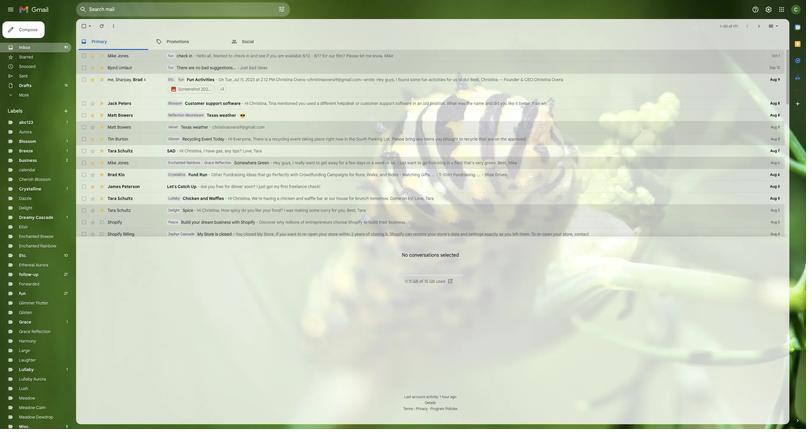 Task type: locate. For each thing, give the bounding box(es) containing it.
business inside 'no conversations selected' main content
[[214, 220, 231, 225]]

i left have
[[204, 148, 205, 154]]

grace reflection up harmony link
[[19, 329, 51, 335]]

forwarded link
[[19, 282, 39, 287]]

you right items at the right top
[[436, 137, 443, 142]]

0 vertical spatial 27
[[64, 273, 68, 277]]

shoe
[[485, 172, 495, 178]]

26 ﻿͏ from the left
[[434, 220, 434, 225]]

gmail image
[[19, 4, 51, 15]]

2 support from the left
[[380, 101, 395, 106]]

breeze down blossom link
[[19, 148, 33, 154]]

41 ﻿͏ from the left
[[450, 220, 450, 225]]

glisten
[[168, 137, 180, 141], [19, 310, 32, 316]]

15 inside 'no conversations selected' main content
[[425, 279, 429, 284]]

check up the just
[[234, 53, 245, 59]]

2 christina from the left
[[481, 77, 498, 82]]

0 horizontal spatial support
[[206, 101, 222, 106]]

christina left founder in the top right of the page
[[481, 77, 498, 82]]

dazzle
[[19, 196, 32, 201]]

13 row from the top
[[76, 205, 785, 217]]

1 vertical spatial go
[[267, 172, 271, 178]]

0 vertical spatial 2
[[66, 158, 68, 163]]

velvet texas weather - christinaovera9@gmail.com
[[168, 125, 265, 130]]

reflection up harmony
[[31, 329, 51, 335]]

4 inside me , sharpay , brad 4
[[144, 77, 146, 82]]

grace reflection inside 'no conversations selected' main content
[[205, 161, 232, 165]]

guys, left found
[[385, 77, 395, 82]]

like
[[509, 101, 515, 106], [255, 208, 262, 213]]

like down we're at left top
[[255, 208, 262, 213]]

matt down 'jack'
[[108, 113, 117, 118]]

0 horizontal spatial 2
[[66, 158, 68, 163]]

blossom up breeze link
[[19, 139, 36, 144]]

software up 😎 image
[[223, 101, 241, 106]]

1 tara schultz from the top
[[108, 148, 133, 154]]

my left store.
[[257, 232, 263, 237]]

selected
[[441, 252, 459, 258]]

35 ﻿͏ from the left
[[444, 220, 444, 225]]

0 vertical spatial any
[[417, 137, 423, 142]]

1 horizontal spatial brad
[[133, 77, 143, 82]]

fun inside "fun there are no bad suggestions... - just bad ideas"
[[168, 65, 174, 70]]

tim burton
[[108, 137, 128, 142]]

conversations
[[410, 252, 440, 258]]

1 horizontal spatial or
[[367, 160, 371, 166]]

let
[[360, 53, 365, 59]]

lullaby aurora link
[[19, 377, 46, 382]]

0 vertical spatial there
[[177, 65, 188, 71]]

1 horizontal spatial bad
[[249, 65, 257, 71]]

10 row from the top
[[76, 169, 785, 181]]

0 horizontal spatial etc.
[[19, 253, 27, 259]]

mike jones for somewhere
[[108, 160, 129, 166]]

cascade right dreamy on the left of page
[[36, 215, 53, 220]]

2 horizontal spatial best,
[[498, 160, 508, 166]]

0 vertical spatial mike jones
[[108, 53, 129, 59]]

your left store,
[[554, 232, 562, 237]]

mike jones
[[108, 53, 129, 59], [108, 160, 129, 166]]

suggestions...
[[210, 65, 236, 71]]

reflection up velvet
[[168, 113, 185, 118]]

in left an
[[413, 101, 417, 106]]

check!
[[308, 184, 321, 190]]

27 for fun
[[64, 292, 68, 296]]

0 horizontal spatial delight
[[19, 206, 32, 211]]

1 vertical spatial any
[[225, 148, 232, 154]]

0 horizontal spatial check
[[177, 53, 188, 59]]

lush link
[[19, 386, 28, 392]]

1 horizontal spatial ·
[[429, 407, 430, 411]]

for left us
[[447, 77, 452, 82]]

1 vertical spatial me
[[108, 77, 114, 82]]

glisten for glisten
[[19, 310, 32, 316]]

1 horizontal spatial check
[[234, 53, 245, 59]]

more button
[[0, 90, 71, 100]]

2 row from the top
[[76, 62, 785, 74]]

closing
[[371, 232, 385, 237]]

1 mike jones from the top
[[108, 53, 129, 59]]

go up gifts.
[[423, 160, 428, 166]]

1 for dreamy cascade
[[67, 215, 68, 220]]

1 vertical spatial 15
[[425, 279, 429, 284]]

go up got
[[267, 172, 271, 178]]

0 horizontal spatial was
[[286, 208, 294, 213]]

3 tara schultz from the top
[[108, 208, 131, 213]]

ethereal aurora
[[19, 263, 48, 268]]

field
[[455, 160, 463, 166]]

sent link
[[19, 73, 28, 79]]

2 check from the left
[[234, 53, 245, 59]]

1 vertical spatial aurora
[[36, 263, 48, 268]]

row containing brad klo
[[76, 169, 785, 181]]

bar
[[317, 196, 323, 201]]

event
[[202, 137, 212, 142]]

toggle split pane mode image
[[769, 23, 775, 29]]

aug for lullaby chicken and waffles - hi christina, we're having a chicken and waffle bar at our house for brunch tomorrow. come on by! love, tara
[[771, 196, 778, 201]]

is left recycling
[[265, 137, 268, 142]]

crystalline for crystalline fund run - other fundraising ideas that go perfectly with crowdfunding campaigns for runs, walks, and rides - matching gifts. ... - t-shirt fundraising. ... - shoe drives.
[[168, 173, 186, 177]]

somewhere
[[235, 160, 257, 166]]

main menu image
[[7, 6, 14, 13]]

store,
[[563, 232, 574, 237]]

in right now
[[345, 137, 348, 142]]

aug for delight spice - hi christina, how spicy do you like your food? i was making some curry for you. best, tara
[[771, 208, 778, 213]]

cascade inside zephyr cascade my store is closed - you closed my store. if you want to re-open your store within 2 years of closing it, shopify can restore your store's data and settings exactly as you left them. to re-open your store, contact
[[181, 232, 195, 237]]

1 vertical spatial rainbow
[[40, 244, 56, 249]]

was left making
[[286, 208, 294, 213]]

aug for glisten recycling event today - hi everyone, there is a recycling event taking place right now in the south parking lot. please bring any items you brought to recycle that are on the approved
[[771, 137, 778, 141]]

2 vertical spatial aurora
[[33, 377, 46, 382]]

0 horizontal spatial enchanted rainbow
[[19, 244, 56, 249]]

0 horizontal spatial love,
[[243, 148, 253, 154]]

0 horizontal spatial 15
[[64, 83, 68, 88]]

program
[[431, 407, 445, 411]]

business down the how
[[214, 220, 231, 225]]

1 vertical spatial schultz
[[118, 196, 133, 201]]

28 ﻿͏ from the left
[[437, 220, 437, 225]]

aug 5 for hi christina, we're having a chicken and waffle bar at our house for brunch tomorrow. come on by! love, tara
[[771, 196, 781, 201]]

blossom left customer
[[168, 101, 182, 106]]

want right really
[[306, 160, 315, 166]]

... left shoe
[[478, 172, 481, 178]]

want up matching
[[408, 160, 417, 166]]

0 vertical spatial guys,
[[385, 77, 395, 82]]

primary tab
[[76, 33, 151, 50]]

14 row from the top
[[76, 217, 785, 228]]

older image
[[757, 23, 763, 29]]

11 row from the top
[[76, 181, 785, 193]]

0 vertical spatial matt
[[108, 113, 117, 118]]

overa down available at the top
[[294, 77, 305, 82]]

0 vertical spatial enchanted
[[168, 161, 186, 165]]

0 vertical spatial reflection
[[168, 113, 185, 118]]

1 horizontal spatial glisten
[[168, 137, 180, 141]]

glisten inside the labels navigation
[[19, 310, 32, 316]]

1 horizontal spatial there
[[253, 137, 264, 142]]

christina right ceo
[[534, 77, 551, 82]]

2 horizontal spatial want
[[408, 160, 417, 166]]

lullaby down "laughter" link
[[19, 367, 34, 373]]

0.11 gb of 15 gb used
[[405, 279, 446, 284]]

rides
[[388, 172, 399, 178]]

1 our from the top
[[329, 53, 335, 59]]

weather down reflection moonbeam texas weather
[[193, 125, 208, 130]]

rainbow inside 'no conversations selected' main content
[[187, 161, 200, 165]]

0 horizontal spatial there
[[177, 65, 188, 71]]

fun link
[[19, 291, 26, 297]]

gb left follow link to manage storage image
[[430, 279, 435, 284]]

3 christina from the left
[[534, 77, 551, 82]]

christina, up "dream"
[[202, 208, 220, 213]]

matching
[[403, 172, 420, 178]]

0 horizontal spatial my
[[198, 232, 203, 237]]

37 ﻿͏ from the left
[[446, 220, 446, 225]]

christinaovera9@gmail.com
[[212, 125, 265, 130]]

check down promotions
[[177, 53, 188, 59]]

1 8 from the top
[[779, 101, 781, 106]]

3 meadow from the top
[[19, 415, 35, 420]]

me
[[366, 53, 372, 59], [108, 77, 114, 82]]

1 for lullaby
[[67, 368, 68, 372]]

0 horizontal spatial me
[[108, 77, 114, 82]]

15
[[64, 83, 68, 88], [425, 279, 429, 284]]

store's
[[438, 232, 450, 237]]

matt bowers for texas
[[108, 125, 131, 130]]

36 ﻿͏ from the left
[[445, 220, 445, 225]]

1 horizontal spatial grace reflection
[[205, 161, 232, 165]]

are left available at the top
[[278, 53, 284, 59]]

at right bar
[[324, 196, 328, 201]]

aug 7
[[771, 149, 781, 153]]

no
[[196, 65, 201, 71]]

crystalline inside crystalline fund run - other fundraising ideas that go perfectly with crowdfunding campaigns for runs, walks, and rides - matching gifts. ... - t-shirt fundraising. ... - shoe drives.
[[168, 173, 186, 177]]

31 ﻿͏ from the left
[[440, 220, 440, 225]]

1 horizontal spatial with
[[291, 172, 298, 178]]

meadow dewdrop
[[19, 415, 53, 420]]

you right are
[[208, 184, 215, 190]]

schultz for spice
[[117, 208, 131, 213]]

1 matt bowers from the top
[[108, 113, 133, 118]]

2 vertical spatial enchanted
[[19, 244, 39, 249]]

2 tara schultz from the top
[[108, 196, 133, 201]]

support right customer
[[380, 101, 395, 106]]

for left runs, at the left top
[[349, 172, 355, 178]]

best,
[[471, 77, 480, 82], [498, 160, 508, 166], [347, 208, 357, 213]]

0 vertical spatial that
[[479, 137, 487, 142]]

None checkbox
[[81, 23, 87, 29], [81, 53, 87, 59], [81, 77, 87, 83], [81, 101, 87, 107], [81, 112, 87, 118], [81, 136, 87, 142], [81, 148, 87, 154], [81, 172, 87, 178], [81, 231, 87, 237], [81, 23, 87, 29], [81, 53, 87, 59], [81, 77, 87, 83], [81, 101, 87, 107], [81, 112, 87, 118], [81, 136, 87, 142], [81, 148, 87, 154], [81, 172, 87, 178], [81, 231, 87, 237]]

1 vertical spatial used
[[436, 279, 446, 284]]

blossom for blossom customer support software - hi christina, tina mentioned you used a different helpdesk or customer support software in an old position. what was the name and did you like it better than wh
[[168, 101, 182, 106]]

23 ﻿͏ from the left
[[431, 220, 431, 225]]

fun check in - hello all, wanted to check in and see if you are available 8/12 - 8/17 for our film? please let me know, mike
[[168, 53, 394, 59]]

was right what
[[458, 101, 466, 106]]

1 vertical spatial grace reflection
[[19, 329, 51, 335]]

business up calendar 'link' in the top of the page
[[19, 158, 37, 163]]

-
[[194, 53, 195, 59], [311, 53, 313, 59], [237, 65, 239, 71], [216, 77, 218, 82], [499, 77, 501, 82], [501, 77, 503, 82], [242, 101, 244, 106], [236, 113, 240, 118], [209, 125, 211, 130], [226, 137, 228, 142], [177, 148, 179, 154], [270, 160, 272, 166], [209, 172, 210, 178], [400, 172, 402, 178], [437, 172, 439, 178], [482, 172, 484, 178], [198, 184, 200, 190], [225, 196, 227, 201], [194, 208, 196, 213], [256, 220, 258, 225], [233, 232, 235, 237]]

aug 8 for hi christina, tina mentioned you used a different helpdesk or customer support software in an old position. what was the name and did you like it better than wh
[[771, 101, 781, 106]]

1 vertical spatial just
[[259, 184, 266, 190]]

1 vertical spatial glisten
[[19, 310, 32, 316]]

harmony link
[[19, 339, 36, 344]]

1 overa from the left
[[294, 77, 305, 82]]

and down are
[[200, 196, 208, 201]]

1 27 from the top
[[64, 273, 68, 277]]

tara schultz down burton
[[108, 148, 133, 154]]

grace down have
[[205, 161, 214, 165]]

drafts
[[19, 83, 32, 88]]

1 christina from the left
[[276, 77, 293, 82]]

0 vertical spatial rainbow
[[187, 161, 200, 165]]

jack peters
[[108, 101, 131, 106]]

delight inside the labels navigation
[[19, 206, 32, 211]]

follow-
[[19, 272, 33, 278]]

cascade inside the labels navigation
[[36, 215, 53, 220]]

aug for reflection moonbeam texas weather
[[771, 113, 778, 118]]

1 meadow from the top
[[19, 396, 35, 401]]

15 row from the top
[[76, 228, 785, 240]]

you right the mentioned
[[299, 101, 306, 106]]

hi for chicken and waffles
[[228, 196, 232, 201]]

enchanted down elixir link
[[19, 234, 39, 239]]

row containing bjord umlaut
[[76, 62, 785, 74]]

·
[[414, 407, 415, 411], [429, 407, 430, 411]]

+2 button
[[220, 86, 224, 92]]

days
[[357, 160, 366, 166]]

3 ﻿͏ from the left
[[410, 220, 410, 225]]

a left recycling
[[269, 137, 271, 142]]

christina, down recycling
[[185, 148, 203, 154]]

row
[[76, 50, 785, 62], [76, 62, 785, 74], [76, 74, 785, 98], [76, 98, 785, 109], [76, 109, 785, 121], [76, 121, 785, 133], [76, 133, 785, 145], [76, 145, 785, 157], [76, 157, 785, 169], [76, 169, 785, 181], [76, 181, 785, 193], [76, 193, 785, 205], [76, 205, 785, 217], [76, 217, 785, 228], [76, 228, 785, 240]]

8 ﻿͏ from the left
[[415, 220, 415, 225]]

meadow for meadow dewdrop
[[19, 415, 35, 420]]

delight inside delight spice - hi christina, how spicy do you like your food? i was making some curry for you. best, tara
[[168, 208, 180, 213]]

me down bjord
[[108, 77, 114, 82]]

1 bad from the left
[[202, 65, 209, 71]]

your right build
[[192, 220, 200, 225]]

glisten inside glisten recycling event today - hi everyone, there is a recycling event taking place right now in the south parking lot. please bring any items you brought to recycle that are on the approved
[[168, 137, 180, 141]]

in up the just
[[246, 53, 250, 59]]

1 · from the left
[[414, 407, 415, 411]]

5 for discover why millions of entrepreneurs choose shopify to build their business. ﻿͏ ﻿͏ ﻿͏ ﻿͏ ﻿͏ ﻿͏ ﻿͏ ﻿͏ ﻿͏ ﻿͏ ﻿͏ ﻿͏ ﻿͏ ﻿͏ ﻿͏ ﻿͏ ﻿͏ ﻿͏ ﻿͏ ﻿͏ ﻿͏ ﻿͏ ﻿͏ ﻿͏ ﻿͏ ﻿͏ ﻿͏ ﻿͏ ﻿͏ ﻿͏ ﻿͏ ﻿͏ ﻿͏ ﻿͏ ﻿͏ ﻿͏ ﻿͏ ﻿͏ ﻿͏ ﻿͏ ﻿͏
[[779, 220, 781, 225]]

tips?
[[233, 148, 242, 154]]

store
[[329, 232, 338, 237]]

... left t-
[[432, 172, 436, 178]]

2 matt from the top
[[108, 125, 116, 130]]

crystalline up let's
[[168, 173, 186, 177]]

items
[[424, 137, 435, 142]]

row containing jack peters
[[76, 98, 785, 109]]

2 vertical spatial tara schultz
[[108, 208, 131, 213]]

policies
[[446, 407, 458, 411]]

3 row from the top
[[76, 74, 785, 98]]

0 vertical spatial tara schultz
[[108, 148, 133, 154]]

blossom up crystalline link
[[35, 177, 51, 182]]

schultz
[[118, 148, 133, 154], [118, 196, 133, 201], [117, 208, 131, 213]]

meadow for meadow calm
[[19, 405, 35, 411]]

1 open from the left
[[308, 232, 318, 237]]

0 horizontal spatial 4
[[144, 77, 146, 82]]

0 horizontal spatial some
[[309, 208, 320, 213]]

aug 5 for hi christina, how spicy do you like your food? i was making some curry for you. best, tara
[[771, 208, 781, 213]]

calendar link
[[19, 167, 36, 173]]

of right millions
[[301, 220, 305, 225]]

1 horizontal spatial support
[[380, 101, 395, 106]]

1 horizontal spatial breeze
[[40, 234, 53, 239]]

1 jones from the top
[[117, 53, 129, 59]]

1 horizontal spatial are
[[278, 53, 284, 59]]

0 horizontal spatial used
[[307, 101, 316, 106]]

breeze
[[19, 148, 33, 154], [40, 234, 53, 239]]

2 meadow from the top
[[19, 405, 35, 411]]

9 row from the top
[[76, 157, 785, 169]]

0 vertical spatial with
[[291, 172, 298, 178]]

15 inside the labels navigation
[[64, 83, 68, 88]]

please
[[347, 53, 359, 59], [392, 137, 405, 142]]

it
[[516, 101, 519, 106]]

0 vertical spatial is
[[265, 137, 268, 142]]

activities
[[429, 77, 446, 82]]

ceo
[[525, 77, 533, 82]]

drives.
[[496, 172, 508, 178]]

tab list
[[790, 19, 807, 408], [76, 33, 790, 50]]

fun there are no bad suggestions... - just bad ideas
[[168, 65, 268, 71]]

breeze link
[[19, 148, 33, 154]]

2 27 from the top
[[64, 292, 68, 296]]

know,
[[373, 53, 384, 59]]

got
[[267, 184, 273, 190]]

7 row from the top
[[76, 133, 785, 145]]

schultz for chicken
[[118, 196, 133, 201]]

enchanted rainbow up fund
[[168, 161, 200, 165]]

1 vertical spatial enchanted rainbow
[[19, 244, 56, 249]]

6
[[779, 161, 781, 165], [779, 173, 781, 177]]

1 horizontal spatial overa
[[552, 77, 564, 82]]

1 vertical spatial 27
[[64, 292, 68, 296]]

1 vertical spatial texas
[[181, 125, 192, 130]]

matt up tim on the top left
[[108, 125, 116, 130]]

Search mail text field
[[89, 7, 262, 12]]

reflection down gas,
[[215, 161, 232, 165]]

re- down peace build your dream business with shopify - discover why millions of entrepreneurs choose shopify to build their business. ﻿͏ ﻿͏ ﻿͏ ﻿͏ ﻿͏ ﻿͏ ﻿͏ ﻿͏ ﻿͏ ﻿͏ ﻿͏ ﻿͏ ﻿͏ ﻿͏ ﻿͏ ﻿͏ ﻿͏ ﻿͏ ﻿͏ ﻿͏ ﻿͏ ﻿͏ ﻿͏ ﻿͏ ﻿͏ ﻿͏ ﻿͏ ﻿͏ ﻿͏ ﻿͏ ﻿͏ ﻿͏ ﻿͏ ﻿͏ ﻿͏ ﻿͏ ﻿͏ ﻿͏ ﻿͏ ﻿͏ ﻿͏
[[303, 232, 308, 237]]

promotions tab
[[151, 33, 226, 50]]

0 vertical spatial our
[[329, 53, 335, 59]]

tina
[[269, 101, 277, 106]]

1 software from the left
[[223, 101, 241, 106]]

best, inside cell
[[471, 77, 480, 82]]

sep 12
[[770, 65, 781, 70]]

2 jones from the top
[[117, 160, 129, 166]]

1 horizontal spatial hey
[[377, 77, 384, 82]]

weather left 😎 image
[[220, 113, 236, 118]]

lullaby for lullaby chicken and waffles - hi christina, we're having a chicken and waffle bar at our house for brunch tomorrow. come on by! love, tara
[[168, 196, 180, 201]]

aurora down abc123 link
[[19, 129, 32, 135]]

enchanted down sad
[[168, 161, 186, 165]]

tara schultz for chicken
[[108, 196, 133, 201]]

at left 2:12
[[256, 77, 260, 82]]

0 horizontal spatial like
[[255, 208, 262, 213]]

reflection inside reflection moonbeam texas weather
[[168, 113, 185, 118]]

dewdrop
[[36, 415, 53, 420]]

glimmer flutter link
[[19, 301, 48, 306]]

0 horizontal spatial glisten
[[19, 310, 32, 316]]

on
[[495, 137, 500, 142], [403, 196, 407, 201]]

blossom inside blossom customer support software - hi christina, tina mentioned you used a different helpdesk or customer support software in an old position. what was the name and did you like it better than wh
[[168, 101, 182, 106]]

2 ﻿͏ from the left
[[409, 220, 409, 225]]

with up freelance
[[291, 172, 298, 178]]

jones up klo at the top left of page
[[117, 160, 129, 166]]

0 horizontal spatial texas
[[181, 125, 192, 130]]

for right house
[[349, 196, 355, 201]]

1 vertical spatial 2
[[352, 232, 354, 237]]

16 ﻿͏ from the left
[[424, 220, 424, 225]]

cell inside 'no conversations selected' main content
[[167, 77, 756, 95]]

of right 0.11
[[420, 279, 424, 284]]

texas up velvet texas weather - christinaovera9@gmail.com
[[207, 113, 218, 118]]

jones for somewhere
[[117, 160, 129, 166]]

12 ﻿͏ from the left
[[419, 220, 419, 225]]

is
[[265, 137, 268, 142], [215, 232, 218, 237]]

1 vertical spatial on
[[403, 196, 407, 201]]

advanced search options image
[[276, 3, 288, 15]]

brad
[[133, 77, 143, 82], [108, 172, 117, 178]]

9 ﻿͏ from the left
[[416, 220, 416, 225]]

0 vertical spatial glisten
[[168, 137, 180, 141]]

4 8 from the top
[[779, 137, 781, 141]]

8 row from the top
[[76, 145, 785, 157]]

aug for zephyr cascade my store is closed - you closed my store. if you want to re-open your store within 2 years of closing it, shopify can restore your store's data and settings exactly as you left them. to re-open your store, contact
[[771, 232, 778, 237]]

0 horizontal spatial ...
[[432, 172, 436, 178]]

row containing james peterson
[[76, 181, 785, 193]]

open down peace build your dream business with shopify - discover why millions of entrepreneurs choose shopify to build their business. ﻿͏ ﻿͏ ﻿͏ ﻿͏ ﻿͏ ﻿͏ ﻿͏ ﻿͏ ﻿͏ ﻿͏ ﻿͏ ﻿͏ ﻿͏ ﻿͏ ﻿͏ ﻿͏ ﻿͏ ﻿͏ ﻿͏ ﻿͏ ﻿͏ ﻿͏ ﻿͏ ﻿͏ ﻿͏ ﻿͏ ﻿͏ ﻿͏ ﻿͏ ﻿͏ ﻿͏ ﻿͏ ﻿͏ ﻿͏ ﻿͏ ﻿͏ ﻿͏ ﻿͏ ﻿͏ ﻿͏ ﻿͏
[[308, 232, 318, 237]]

· right the terms link
[[414, 407, 415, 411]]

6 row from the top
[[76, 121, 785, 133]]

follow link to manage storage image
[[448, 279, 454, 285]]

matt bowers up tim burton
[[108, 125, 131, 130]]

rainbow inside the labels navigation
[[40, 244, 56, 249]]

aug
[[771, 77, 778, 82], [771, 101, 778, 106], [771, 113, 778, 118], [771, 125, 778, 129], [771, 137, 778, 141], [771, 149, 778, 153], [771, 161, 778, 165], [771, 173, 778, 177], [771, 184, 778, 189], [771, 196, 778, 201], [771, 208, 778, 213], [771, 220, 778, 225], [771, 232, 778, 237]]

breeze up enchanted rainbow link
[[40, 234, 53, 239]]

1 for grace
[[67, 320, 68, 325]]

to down millions
[[298, 232, 302, 237]]

james peterson
[[108, 184, 140, 190]]

0 horizontal spatial weather
[[193, 125, 208, 130]]

go
[[423, 160, 428, 166], [267, 172, 271, 178]]

1 gb from the left
[[413, 279, 419, 284]]

rainbow
[[187, 161, 200, 165], [40, 244, 56, 249]]

None search field
[[76, 2, 290, 17]]

cell containing fun activities
[[167, 77, 756, 95]]

0 vertical spatial please
[[347, 53, 359, 59]]

what
[[447, 101, 457, 106]]

tara schultz up shopify billing
[[108, 208, 131, 213]]

1 horizontal spatial 15
[[425, 279, 429, 284]]

name
[[474, 101, 485, 106]]

1 check from the left
[[177, 53, 188, 59]]

helpdesk
[[338, 101, 355, 106]]

like left it
[[509, 101, 515, 106]]

0 horizontal spatial with
[[232, 220, 240, 225]]

i
[[396, 77, 397, 82], [204, 148, 205, 154], [293, 160, 294, 166], [398, 160, 399, 166], [257, 184, 258, 190], [284, 208, 285, 213]]

22 ﻿͏ from the left
[[430, 220, 430, 225]]

0 vertical spatial business
[[19, 158, 37, 163]]

enchanted for enchanted breeze link
[[19, 234, 39, 239]]

lullaby inside the lullaby chicken and waffles - hi christina, we're having a chicken and waffle bar at our house for brunch tomorrow. come on by! love, tara
[[168, 196, 180, 201]]

our
[[329, 53, 335, 59], [329, 196, 336, 201]]

2 mike jones from the top
[[108, 160, 129, 166]]

1 vertical spatial blossom
[[19, 139, 36, 144]]

1 horizontal spatial christina
[[481, 77, 498, 82]]

years
[[355, 232, 365, 237]]

mentioned
[[278, 101, 298, 106]]

jones for fun
[[117, 53, 129, 59]]

no conversations selected main content
[[76, 19, 790, 430]]

1 vertical spatial meadow
[[19, 405, 35, 411]]

my left store
[[198, 232, 203, 237]]

i right so.
[[398, 160, 399, 166]]

very
[[476, 160, 484, 166]]

10
[[64, 253, 68, 258]]

aug 5 for discover why millions of entrepreneurs choose shopify to build their business. ﻿͏ ﻿͏ ﻿͏ ﻿͏ ﻿͏ ﻿͏ ﻿͏ ﻿͏ ﻿͏ ﻿͏ ﻿͏ ﻿͏ ﻿͏ ﻿͏ ﻿͏ ﻿͏ ﻿͏ ﻿͏ ﻿͏ ﻿͏ ﻿͏ ﻿͏ ﻿͏ ﻿͏ ﻿͏ ﻿͏ ﻿͏ ﻿͏ ﻿͏ ﻿͏ ﻿͏ ﻿͏ ﻿͏ ﻿͏ ﻿͏ ﻿͏ ﻿͏ ﻿͏ ﻿͏ ﻿͏ ﻿͏
[[771, 220, 781, 225]]

0 vertical spatial 4
[[144, 77, 146, 82]]

grace down grace link
[[19, 329, 30, 335]]

matt bowers down jack peters
[[108, 113, 133, 118]]

recycling
[[183, 137, 201, 142]]

2 closed from the left
[[244, 232, 256, 237]]

available
[[285, 53, 302, 59]]

crystalline inside the labels navigation
[[19, 187, 41, 192]]

2 matt bowers from the top
[[108, 125, 131, 130]]

re- right to
[[537, 232, 543, 237]]

None checkbox
[[81, 65, 87, 71], [81, 124, 87, 130], [81, 160, 87, 166], [81, 184, 87, 190], [81, 196, 87, 202], [81, 208, 87, 214], [81, 220, 87, 226], [81, 65, 87, 71], [81, 124, 87, 130], [81, 160, 87, 166], [81, 184, 87, 190], [81, 196, 87, 202], [81, 208, 87, 214], [81, 220, 87, 226]]

for right 8/17
[[323, 53, 328, 59]]

that right ideas at the left top of the page
[[258, 172, 266, 178]]

blossom for blossom
[[19, 139, 36, 144]]

activity:
[[427, 395, 439, 400]]

0 vertical spatial hey
[[377, 77, 384, 82]]

row containing shopify
[[76, 217, 785, 228]]

support image
[[753, 6, 760, 13]]

approved
[[508, 137, 526, 142]]

0 vertical spatial me
[[366, 53, 372, 59]]

4 row from the top
[[76, 98, 785, 109]]

cell
[[167, 77, 756, 95]]

grace reflection
[[205, 161, 232, 165], [19, 329, 51, 335]]

please right lot.
[[392, 137, 405, 142]]

aug 6
[[771, 161, 781, 165], [771, 173, 781, 177]]

food?
[[272, 208, 283, 213]]



Task type: describe. For each thing, give the bounding box(es) containing it.
1 vertical spatial at
[[324, 196, 328, 201]]

bowers for moonbeam
[[118, 113, 133, 118]]

2 · from the left
[[429, 407, 430, 411]]

large
[[19, 348, 30, 354]]

of right 50
[[730, 24, 733, 28]]

grace reflection inside the labels navigation
[[19, 329, 51, 335]]

17 ﻿͏ from the left
[[425, 220, 425, 225]]

to left the recycle
[[460, 137, 463, 142]]

29 ﻿͏ from the left
[[438, 220, 438, 225]]

a right having at left top
[[277, 196, 280, 201]]

2 bad from the left
[[249, 65, 257, 71]]

and left rides
[[380, 172, 387, 178]]

0 vertical spatial aug 6
[[771, 161, 781, 165]]

if
[[267, 53, 269, 59]]

0 vertical spatial weather
[[220, 113, 236, 118]]

2 ... from the left
[[478, 172, 481, 178]]

why
[[277, 220, 285, 225]]

come
[[390, 196, 401, 201]]

delight for delight
[[19, 206, 32, 211]]

0 vertical spatial love,
[[243, 148, 253, 154]]

to right wanted
[[229, 53, 233, 59]]

i left really
[[293, 160, 294, 166]]

cherish
[[19, 177, 34, 182]]

oct
[[772, 54, 778, 58]]

crystalline for crystalline
[[19, 187, 41, 192]]

i right food?
[[284, 208, 285, 213]]

0 horizontal spatial that
[[258, 172, 266, 178]]

bowers for texas
[[117, 125, 131, 130]]

8 for christinaovera9@gmail.com
[[779, 125, 781, 129]]

for inside cell
[[447, 77, 452, 82]]

<christinaovera9@gmail.com>
[[306, 77, 363, 82]]

shopify left "billing"
[[108, 232, 122, 237]]

39 ﻿͏ from the left
[[448, 220, 448, 225]]

1 horizontal spatial want
[[306, 160, 315, 166]]

2 gb from the left
[[430, 279, 435, 284]]

pm
[[269, 77, 275, 82]]

your left store's
[[428, 232, 436, 237]]

snoozed
[[19, 64, 36, 69]]

shopify up shopify billing
[[108, 220, 122, 225]]

in left hello
[[189, 53, 192, 59]]

1 re- from the left
[[303, 232, 308, 237]]

&
[[521, 77, 524, 82]]

mike jones for fun
[[108, 53, 129, 59]]

we're
[[252, 196, 263, 201]]

in left field at the right of page
[[447, 160, 450, 166]]

lullaby for lullaby aurora
[[19, 377, 32, 382]]

tab list containing primary
[[76, 33, 790, 50]]

lullaby link
[[19, 367, 34, 373]]

25 ﻿͏ from the left
[[433, 220, 433, 225]]

cascade for zephyr
[[181, 232, 195, 237]]

choose
[[334, 220, 348, 225]]

0 horizontal spatial want
[[288, 232, 297, 237]]

you right do
[[248, 208, 254, 213]]

13 ﻿͏ from the left
[[421, 220, 421, 225]]

1 horizontal spatial used
[[436, 279, 446, 284]]

8 for hi everyone, there is a recycling event taking place right now in the south parking lot. please bring any items you brought to recycle that are on the approved
[[779, 137, 781, 141]]

aug for blossom customer support software - hi christina, tina mentioned you used a different helpdesk or customer support software in an old position. what was the name and did you like it better than wh
[[771, 101, 778, 106]]

for right free
[[225, 184, 230, 190]]

aurora for ethereal aurora
[[36, 263, 48, 268]]

8 for hi christina, tina mentioned you used a different helpdesk or customer support software in an old position. what was the name and did you like it better than wh
[[779, 101, 781, 106]]

2 my from the left
[[257, 232, 263, 237]]

hi right spice
[[197, 208, 201, 213]]

91
[[64, 45, 68, 50]]

1 vertical spatial weather
[[193, 125, 208, 130]]

founder
[[504, 77, 520, 82]]

wrote:
[[364, 77, 376, 82]]

a left week
[[372, 160, 374, 166]]

event
[[291, 137, 301, 142]]

0 horizontal spatial any
[[225, 148, 232, 154]]

1 vertical spatial was
[[286, 208, 294, 213]]

to right us
[[459, 77, 463, 82]]

0 horizontal spatial go
[[267, 172, 271, 178]]

promotions
[[167, 39, 189, 44]]

hi for customer support software
[[245, 101, 249, 106]]

1 ﻿͏ from the left
[[408, 220, 408, 225]]

0 vertical spatial was
[[458, 101, 466, 106]]

0 horizontal spatial please
[[347, 53, 359, 59]]

large link
[[19, 348, 30, 354]]

aug for peace build your dream business with shopify - discover why millions of entrepreneurs choose shopify to build their business. ﻿͏ ﻿͏ ﻿͏ ﻿͏ ﻿͏ ﻿͏ ﻿͏ ﻿͏ ﻿͏ ﻿͏ ﻿͏ ﻿͏ ﻿͏ ﻿͏ ﻿͏ ﻿͏ ﻿͏ ﻿͏ ﻿͏ ﻿͏ ﻿͏ ﻿͏ ﻿͏ ﻿͏ ﻿͏ ﻿͏ ﻿͏ ﻿͏ ﻿͏ ﻿͏ ﻿͏ ﻿͏ ﻿͏ ﻿͏ ﻿͏ ﻿͏ ﻿͏ ﻿͏ ﻿͏ ﻿͏ ﻿͏
[[771, 220, 778, 225]]

enchanted inside row
[[168, 161, 186, 165]]

to left get
[[316, 160, 320, 166]]

6 ﻿͏ from the left
[[413, 220, 413, 225]]

and left did
[[486, 101, 493, 106]]

1 vertical spatial with
[[232, 220, 240, 225]]

follow-up link
[[19, 272, 39, 278]]

0 vertical spatial go
[[423, 160, 428, 166]]

refresh image
[[99, 23, 105, 29]]

5 row from the top
[[76, 109, 785, 121]]

2 8 from the top
[[779, 113, 781, 118]]

2 re- from the left
[[537, 232, 543, 237]]

reflection inside the labels navigation
[[31, 329, 51, 335]]

labels navigation
[[0, 19, 76, 430]]

some inside cell
[[411, 77, 421, 82]]

14 ﻿͏ from the left
[[422, 220, 422, 225]]

0 horizontal spatial or
[[356, 101, 360, 106]]

2 open from the left
[[543, 232, 553, 237]]

glisten link
[[19, 310, 32, 316]]

grace inside 'no conversations selected' main content
[[205, 161, 214, 165]]

you right if
[[270, 53, 277, 59]]

shopify right it,
[[390, 232, 405, 237]]

1 horizontal spatial just
[[400, 160, 407, 166]]

their
[[379, 220, 388, 225]]

12 row from the top
[[76, 193, 785, 205]]

dreamy
[[19, 215, 35, 220]]

7 ﻿͏ from the left
[[414, 220, 414, 225]]

settings
[[469, 232, 484, 237]]

i left found
[[396, 77, 397, 82]]

24 ﻿͏ from the left
[[432, 220, 432, 225]]

christina, left tina
[[250, 101, 268, 106]]

2 horizontal spatial the
[[501, 137, 507, 142]]

1 support from the left
[[206, 101, 222, 106]]

harmony
[[19, 339, 36, 344]]

0 vertical spatial used
[[307, 101, 316, 106]]

1 horizontal spatial the
[[467, 101, 473, 106]]

1 vertical spatial brad
[[108, 172, 117, 178]]

klo
[[118, 172, 125, 178]]

enchanted rainbow inside the labels navigation
[[19, 244, 56, 249]]

today
[[213, 137, 225, 142]]

starred
[[19, 54, 33, 60]]

search mail image
[[78, 4, 89, 15]]

row containing tim burton
[[76, 133, 785, 145]]

2 overa from the left
[[552, 77, 564, 82]]

1 vertical spatial aug 6
[[771, 173, 781, 177]]

meadow dewdrop link
[[19, 415, 53, 420]]

2 inside 'no conversations selected' main content
[[352, 232, 354, 237]]

run
[[200, 172, 207, 178]]

account
[[412, 395, 426, 400]]

you right the if at bottom left
[[280, 232, 287, 237]]

matt bowers for moonbeam
[[108, 113, 133, 118]]

settings image
[[766, 6, 773, 13]]

compose
[[19, 27, 38, 32]]

0 horizontal spatial at
[[256, 77, 260, 82]]

if
[[276, 232, 279, 237]]

0 horizontal spatial hey
[[273, 160, 281, 166]]

abc123
[[19, 120, 33, 125]]

labels heading
[[8, 108, 63, 114]]

delight for delight spice - hi christina, how spicy do you like your food? i was making some curry for you. best, tara
[[168, 208, 180, 213]]

by!
[[408, 196, 414, 201]]

10 ﻿͏ from the left
[[417, 220, 417, 225]]

i right soon?
[[257, 184, 258, 190]]

mike right know,
[[385, 53, 394, 59]]

15 ﻿͏ from the left
[[423, 220, 423, 225]]

enchanted rainbow inside 'no conversations selected' main content
[[168, 161, 200, 165]]

to left build
[[364, 220, 368, 225]]

lush
[[19, 386, 28, 392]]

for left you.
[[332, 208, 337, 213]]

34 ﻿͏ from the left
[[443, 220, 443, 225]]

velvet
[[168, 125, 178, 129]]

a left field at the right of page
[[452, 160, 454, 166]]

zephyr cascade my store is closed - you closed my store. if you want to re-open your store within 2 years of closing it, shopify can restore your store's data and settings exactly as you left them. to re-open your store, contact
[[168, 232, 589, 237]]

campaigns
[[327, 172, 348, 178]]

1 vertical spatial grace
[[19, 320, 31, 325]]

20 ﻿͏ from the left
[[428, 220, 428, 225]]

data
[[451, 232, 460, 237]]

aug 8 for christinaovera9@gmail.com
[[771, 125, 781, 129]]

bjord
[[108, 65, 118, 71]]

18 ﻿͏ from the left
[[426, 220, 426, 225]]

cascade for dreamy
[[36, 215, 53, 220]]

different
[[320, 101, 337, 106]]

1 vertical spatial 4
[[779, 232, 781, 237]]

1 vertical spatial like
[[255, 208, 262, 213]]

1 for abc123
[[67, 120, 68, 125]]

2 our from the top
[[329, 196, 336, 201]]

no conversations selected
[[402, 252, 459, 258]]

build
[[181, 220, 191, 225]]

business inside the labels navigation
[[19, 158, 37, 163]]

program policies link
[[431, 407, 458, 411]]

a left different on the left of the page
[[317, 101, 319, 106]]

away
[[329, 160, 338, 166]]

let's catch up - are you free for dinner soon? i just got my first freelance check!
[[167, 184, 321, 190]]

glisten recycling event today - hi everyone, there is a recycling event taking place right now in the south parking lot. please bring any items you brought to recycle that are on the approved
[[168, 137, 526, 142]]

2 vertical spatial grace
[[19, 329, 30, 335]]

inbox link
[[19, 45, 30, 50]]

fun inside the labels navigation
[[19, 291, 26, 297]]

meadow for meadow link
[[19, 396, 35, 401]]

1 horizontal spatial that
[[479, 137, 487, 142]]

32 ﻿͏ from the left
[[441, 220, 441, 225]]

5 ﻿͏ from the left
[[412, 220, 412, 225]]

mike up bjord
[[108, 53, 117, 59]]

1 vertical spatial 6
[[779, 173, 781, 177]]

1 for breeze
[[67, 149, 68, 153]]

27 for follow-up
[[64, 273, 68, 277]]

5 for hi christina, we're having a chicken and waffle bar at our house for brunch tomorrow. come on by! love, tara
[[779, 196, 781, 201]]

1 row from the top
[[76, 50, 785, 62]]

11 ﻿͏ from the left
[[418, 220, 418, 225]]

2 inside the labels navigation
[[66, 158, 68, 163]]

etc. inside the labels navigation
[[19, 253, 27, 259]]

bring
[[406, 137, 416, 142]]

shopify up years
[[348, 220, 363, 225]]

fundraising.
[[454, 172, 477, 178]]

0 vertical spatial breeze
[[19, 148, 33, 154]]

0 vertical spatial schultz
[[118, 148, 133, 154]]

4 ﻿͏ from the left
[[411, 220, 411, 225]]

restore
[[414, 232, 427, 237]]

perfectly
[[273, 172, 289, 178]]

0 horizontal spatial on
[[403, 196, 407, 201]]

do!
[[464, 77, 470, 82]]

aurora for lullaby aurora
[[33, 377, 46, 382]]

0 vertical spatial 6
[[779, 161, 781, 165]]

you right as
[[505, 232, 512, 237]]

up
[[191, 184, 197, 190]]

a left few
[[346, 160, 348, 166]]

1 vertical spatial best,
[[498, 160, 508, 166]]

1 horizontal spatial is
[[265, 137, 268, 142]]

mike right green.
[[509, 160, 518, 166]]

2 horizontal spatial are
[[488, 137, 494, 142]]

glisten for glisten recycling event today - hi everyone, there is a recycling event taking place right now in the south parking lot. please bring any items you brought to recycle that are on the approved
[[168, 137, 180, 141]]

store.
[[264, 232, 275, 237]]

row containing shopify billing
[[76, 228, 785, 240]]

2 vertical spatial best,
[[347, 208, 357, 213]]

and left the waffle
[[296, 196, 304, 201]]

old
[[423, 101, 429, 106]]

aurora link
[[19, 129, 32, 135]]

1 ... from the left
[[432, 172, 436, 178]]

1 vertical spatial love,
[[415, 196, 425, 201]]

aug for somewhere green - hey guys, i really want to get away for a few days or a week or so. i just want to go frolicking in a field that's very green. best, mike
[[771, 161, 778, 165]]

0 vertical spatial aurora
[[19, 129, 32, 135]]

your left store
[[319, 232, 328, 237]]

1 closed from the left
[[219, 232, 232, 237]]

sad - hi christina, i have gas, any tips? love, tara
[[167, 148, 262, 154]]

1 my from the left
[[198, 232, 203, 237]]

etc. inside cell
[[168, 77, 174, 82]]

for right away
[[339, 160, 345, 166]]

😎 image
[[240, 113, 245, 118]]

christina, down let's catch up - are you free for dinner soon? i just got my first freelance check!
[[233, 196, 251, 201]]

hi for recycling event today
[[229, 137, 232, 142]]

2 horizontal spatial or
[[386, 160, 390, 166]]

1 vertical spatial is
[[215, 232, 218, 237]]

shopify down do
[[241, 220, 255, 225]]

frolicking
[[429, 160, 446, 166]]

0 horizontal spatial guys,
[[282, 160, 292, 166]]

2 software from the left
[[396, 101, 412, 106]]

curry
[[321, 208, 331, 213]]

2 , from the left
[[131, 77, 132, 82]]

hi right sad
[[180, 148, 184, 154]]

everyone,
[[233, 137, 252, 142]]

dreamy cascade link
[[19, 215, 53, 220]]

40 ﻿͏ from the left
[[449, 220, 449, 225]]

matt for texas
[[108, 125, 116, 130]]

33 ﻿͏ from the left
[[442, 220, 442, 225]]

freelance
[[289, 184, 307, 190]]

wanted
[[213, 53, 228, 59]]

now
[[336, 137, 344, 142]]

0 vertical spatial like
[[509, 101, 515, 106]]

laughter
[[19, 358, 36, 363]]

enchanted for enchanted rainbow link
[[19, 244, 39, 249]]

fun inside fun check in - hello all, wanted to check in and see if you are available 8/12 - 8/17 for our film? please let me know, mike
[[168, 54, 174, 58]]

27 ﻿͏ from the left
[[435, 220, 435, 225]]

3
[[66, 425, 68, 429]]

elixir link
[[19, 225, 28, 230]]

50
[[724, 24, 729, 28]]

tomorrow.
[[370, 196, 389, 201]]

glimmer
[[19, 301, 35, 306]]

0 vertical spatial texas
[[207, 113, 218, 118]]

0 horizontal spatial the
[[349, 137, 355, 142]]

us
[[453, 77, 458, 82]]

so.
[[391, 160, 397, 166]]

lullaby for lullaby
[[19, 367, 34, 373]]

on
[[219, 77, 224, 82]]

and left see
[[251, 53, 258, 59]]

enchanted breeze
[[19, 234, 53, 239]]

your left food?
[[263, 208, 271, 213]]

aug for velvet texas weather - christinaovera9@gmail.com
[[771, 125, 778, 129]]

aug 8 for hi everyone, there is a recycling event taking place right now in the south parking lot. please bring any items you brought to recycle that are on the approved
[[771, 137, 781, 141]]

0 vertical spatial on
[[495, 137, 500, 142]]

30 ﻿͏ from the left
[[439, 220, 439, 225]]

5 for hi christina, how spicy do you like your food? i was making some curry for you. best, tara
[[779, 208, 781, 213]]

last
[[405, 395, 412, 400]]

21 ﻿͏ from the left
[[429, 220, 429, 225]]

1 vertical spatial reflection
[[215, 161, 232, 165]]

to up gifts.
[[418, 160, 422, 166]]

social tab
[[227, 33, 302, 50]]

1 for crystalline
[[67, 187, 68, 191]]

of right years
[[366, 232, 370, 237]]

you right did
[[501, 101, 508, 106]]

more image
[[111, 23, 117, 29]]

and right data
[[461, 232, 468, 237]]

0 horizontal spatial just
[[259, 184, 266, 190]]

+2
[[220, 87, 224, 91]]

19 ﻿͏ from the left
[[427, 220, 427, 225]]

waffles
[[209, 196, 224, 201]]

1 vertical spatial some
[[309, 208, 320, 213]]

1 inside last account activity: 1 hour ago details terms · privacy · program policies
[[440, 395, 441, 400]]

8/17
[[314, 53, 322, 59]]

matt for moonbeam
[[108, 113, 117, 118]]

mike up brad klo at the top
[[108, 160, 117, 166]]

1 horizontal spatial guys,
[[385, 77, 395, 82]]

tara schultz for spice
[[108, 208, 131, 213]]

38 ﻿͏ from the left
[[447, 220, 447, 225]]

laughter link
[[19, 358, 36, 363]]

billing
[[123, 232, 134, 237]]

row containing me
[[76, 74, 785, 98]]

0 horizontal spatial are
[[189, 65, 195, 71]]

2 vertical spatial blossom
[[35, 177, 51, 182]]

1 , from the left
[[114, 77, 115, 82]]

1 for blossom
[[67, 139, 68, 144]]

1 vertical spatial please
[[392, 137, 405, 142]]

brought
[[444, 137, 459, 142]]



Task type: vqa. For each thing, say whether or not it's contained in the screenshot.


